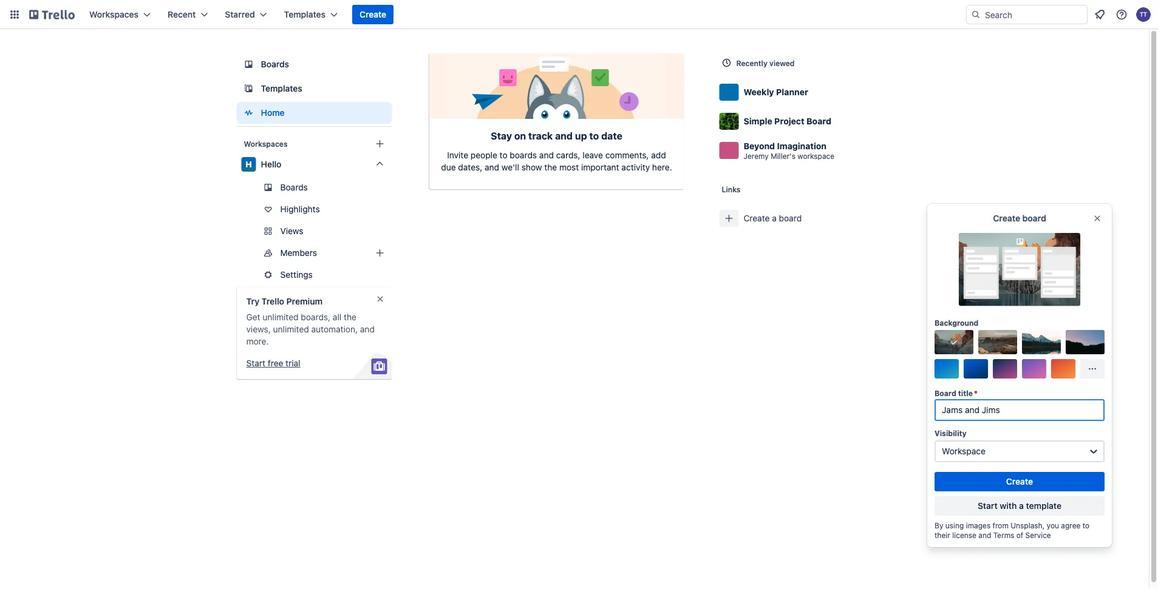 Task type: describe. For each thing, give the bounding box(es) containing it.
try
[[246, 297, 259, 307]]

cards,
[[556, 150, 580, 160]]

create a board button
[[715, 204, 922, 233]]

to inside by using images from unsplash, you agree to their
[[1083, 522, 1090, 530]]

service
[[1026, 531, 1051, 540]]

boards,
[[301, 312, 330, 323]]

trial
[[286, 359, 300, 369]]

and inside the try trello premium get unlimited boards, all the views, unlimited automation, and more.
[[360, 325, 375, 335]]

members
[[280, 248, 317, 258]]

and left the up on the top of page
[[555, 130, 573, 142]]

and down people
[[485, 162, 499, 172]]

create a board
[[744, 213, 802, 224]]

start for start free trial
[[246, 359, 265, 369]]

workspace
[[942, 447, 986, 457]]

we'll
[[502, 162, 519, 172]]

templates inside templates dropdown button
[[284, 9, 326, 19]]

background element
[[935, 330, 1105, 379]]

beyond imagination jeremy miller's workspace
[[744, 141, 835, 161]]

important
[[581, 162, 619, 172]]

switch to… image
[[9, 9, 21, 21]]

terry turtle (terryturtle) image
[[1136, 7, 1151, 22]]

highlights link
[[237, 200, 392, 219]]

settings
[[280, 270, 313, 280]]

search image
[[971, 10, 981, 19]]

custom image image
[[949, 338, 959, 347]]

terms of service link
[[993, 531, 1051, 540]]

Search field
[[981, 5, 1087, 24]]

by
[[935, 522, 943, 530]]

home image
[[241, 106, 256, 120]]

terms
[[993, 531, 1014, 540]]

a inside button
[[772, 213, 777, 224]]

recent button
[[160, 5, 215, 24]]

home
[[261, 108, 285, 118]]

with
[[1000, 501, 1017, 511]]

board image
[[241, 57, 256, 72]]

settings link
[[237, 265, 392, 285]]

simple
[[744, 116, 772, 126]]

and up show on the left of the page
[[539, 150, 554, 160]]

0 notifications image
[[1093, 7, 1107, 22]]

recent
[[168, 9, 196, 19]]

a inside button
[[1019, 501, 1024, 511]]

viewed
[[770, 59, 795, 67]]

templates inside templates link
[[261, 84, 302, 94]]

here.
[[652, 162, 672, 172]]

of
[[1017, 531, 1023, 540]]

boards for templates
[[261, 59, 289, 69]]

free
[[268, 359, 283, 369]]

templates link
[[237, 78, 392, 100]]

from
[[993, 522, 1009, 530]]

start for start with a template
[[978, 501, 998, 511]]

simple project board link
[[715, 107, 922, 136]]

jeremy
[[744, 152, 769, 161]]

to inside invite people to boards and cards, leave comments, add due dates, and we'll show the most important activity here.
[[500, 150, 507, 160]]

create a workspace image
[[373, 137, 387, 151]]

using
[[946, 522, 964, 530]]

license
[[952, 531, 977, 540]]

workspaces inside popup button
[[89, 9, 139, 19]]

views
[[280, 226, 303, 236]]

1 horizontal spatial create button
[[935, 473, 1105, 492]]

boards
[[510, 150, 537, 160]]

dates,
[[458, 162, 482, 172]]

by using images from unsplash, you agree to their
[[935, 522, 1090, 540]]

board inside simple project board link
[[807, 116, 832, 126]]

show
[[522, 162, 542, 172]]

miller's
[[771, 152, 796, 161]]

activity
[[622, 162, 650, 172]]

1 vertical spatial unlimited
[[273, 325, 309, 335]]

track
[[528, 130, 553, 142]]

title
[[958, 389, 973, 398]]

boards link for highlights
[[237, 178, 392, 197]]

start free trial button
[[246, 358, 300, 370]]

back to home image
[[29, 5, 75, 24]]

*
[[974, 389, 978, 398]]

simple project board
[[744, 116, 832, 126]]

members link
[[237, 244, 392, 263]]

you
[[1047, 522, 1059, 530]]

starred button
[[218, 5, 274, 24]]

more.
[[246, 337, 269, 347]]

workspaces button
[[82, 5, 158, 24]]

h
[[245, 159, 252, 169]]

most
[[559, 162, 579, 172]]

close popover image
[[1093, 214, 1102, 224]]

board inside button
[[779, 213, 802, 224]]

the inside the try trello premium get unlimited boards, all the views, unlimited automation, and more.
[[344, 312, 356, 323]]

highlights
[[280, 204, 320, 214]]

planner
[[776, 87, 808, 97]]

links
[[722, 185, 741, 194]]

unsplash,
[[1011, 522, 1045, 530]]

create board
[[993, 213, 1046, 224]]

1 vertical spatial workspaces
[[244, 140, 288, 148]]

images
[[966, 522, 991, 530]]



Task type: vqa. For each thing, say whether or not it's contained in the screenshot.
Lead
no



Task type: locate. For each thing, give the bounding box(es) containing it.
1 horizontal spatial workspaces
[[244, 140, 288, 148]]

get
[[246, 312, 260, 323]]

to right the up on the top of page
[[589, 130, 599, 142]]

home link
[[237, 102, 392, 124]]

board title *
[[935, 389, 978, 398]]

0 vertical spatial to
[[589, 130, 599, 142]]

license link
[[952, 531, 977, 540]]

to up we'll at the top left
[[500, 150, 507, 160]]

views,
[[246, 325, 271, 335]]

start left free at the left of page
[[246, 359, 265, 369]]

imagination
[[777, 141, 827, 151]]

start with a template
[[978, 501, 1062, 511]]

2 horizontal spatial to
[[1083, 522, 1090, 530]]

0 horizontal spatial create button
[[352, 5, 394, 24]]

boards
[[261, 59, 289, 69], [280, 183, 308, 193]]

add
[[651, 150, 666, 160]]

weekly planner link
[[715, 78, 922, 107]]

1 horizontal spatial board
[[1023, 213, 1046, 224]]

1 horizontal spatial a
[[1019, 501, 1024, 511]]

2 board from the left
[[1023, 213, 1046, 224]]

recently
[[736, 59, 768, 67]]

1 horizontal spatial to
[[589, 130, 599, 142]]

0 vertical spatial the
[[544, 162, 557, 172]]

0 vertical spatial board
[[807, 116, 832, 126]]

workspace
[[798, 152, 835, 161]]

agree
[[1061, 522, 1081, 530]]

visibility
[[935, 429, 967, 438]]

0 horizontal spatial workspaces
[[89, 9, 139, 19]]

on
[[514, 130, 526, 142]]

1 vertical spatial boards
[[280, 183, 308, 193]]

1 vertical spatial a
[[1019, 501, 1024, 511]]

0 horizontal spatial board
[[807, 116, 832, 126]]

the inside invite people to boards and cards, leave comments, add due dates, and we'll show the most important activity here.
[[544, 162, 557, 172]]

open information menu image
[[1116, 9, 1128, 21]]

1 board from the left
[[779, 213, 802, 224]]

their
[[935, 531, 950, 540]]

the left the most
[[544, 162, 557, 172]]

templates button
[[277, 5, 345, 24]]

unlimited down boards,
[[273, 325, 309, 335]]

boards up highlights
[[280, 183, 308, 193]]

weekly planner
[[744, 87, 808, 97]]

and down images
[[979, 531, 991, 540]]

premium
[[286, 297, 323, 307]]

0 vertical spatial start
[[246, 359, 265, 369]]

2 vertical spatial to
[[1083, 522, 1090, 530]]

start free trial
[[246, 359, 300, 369]]

primary element
[[0, 0, 1158, 29]]

all
[[333, 312, 341, 323]]

templates up home
[[261, 84, 302, 94]]

1 horizontal spatial the
[[544, 162, 557, 172]]

None text field
[[935, 400, 1105, 422]]

stay on track and up to date
[[491, 130, 622, 142]]

project
[[774, 116, 805, 126]]

create
[[360, 9, 386, 19], [744, 213, 770, 224], [993, 213, 1020, 224], [1006, 477, 1033, 487]]

board left title
[[935, 389, 956, 398]]

1 vertical spatial the
[[344, 312, 356, 323]]

up
[[575, 130, 587, 142]]

starred
[[225, 9, 255, 19]]

views link
[[237, 222, 392, 241]]

comments,
[[605, 150, 649, 160]]

board
[[807, 116, 832, 126], [935, 389, 956, 398]]

the right the all
[[344, 312, 356, 323]]

license and terms of service
[[952, 531, 1051, 540]]

1 boards link from the top
[[237, 53, 392, 75]]

create button inside the primary element
[[352, 5, 394, 24]]

1 vertical spatial board
[[935, 389, 956, 398]]

leave
[[583, 150, 603, 160]]

0 horizontal spatial a
[[772, 213, 777, 224]]

0 horizontal spatial to
[[500, 150, 507, 160]]

boards link for templates
[[237, 53, 392, 75]]

hello
[[261, 159, 281, 169]]

board
[[779, 213, 802, 224], [1023, 213, 1046, 224]]

background
[[935, 319, 979, 327]]

0 vertical spatial a
[[772, 213, 777, 224]]

boards link
[[237, 53, 392, 75], [237, 178, 392, 197]]

stay
[[491, 130, 512, 142]]

start with a template button
[[935, 497, 1105, 516]]

create inside the primary element
[[360, 9, 386, 19]]

0 vertical spatial templates
[[284, 9, 326, 19]]

1 vertical spatial create button
[[935, 473, 1105, 492]]

invite
[[447, 150, 468, 160]]

1 vertical spatial boards link
[[237, 178, 392, 197]]

1 vertical spatial templates
[[261, 84, 302, 94]]

2 boards link from the top
[[237, 178, 392, 197]]

templates right starred dropdown button
[[284, 9, 326, 19]]

start left with
[[978, 501, 998, 511]]

people
[[471, 150, 497, 160]]

unlimited
[[263, 312, 299, 323], [273, 325, 309, 335]]

create inside button
[[744, 213, 770, 224]]

a
[[772, 213, 777, 224], [1019, 501, 1024, 511]]

add image
[[373, 246, 387, 261]]

create button
[[352, 5, 394, 24], [935, 473, 1105, 492]]

template board image
[[241, 81, 256, 96]]

0 horizontal spatial the
[[344, 312, 356, 323]]

0 vertical spatial create button
[[352, 5, 394, 24]]

0 horizontal spatial board
[[779, 213, 802, 224]]

weekly
[[744, 87, 774, 97]]

board down 'weekly planner' link
[[807, 116, 832, 126]]

template
[[1026, 501, 1062, 511]]

1 horizontal spatial board
[[935, 389, 956, 398]]

to right agree
[[1083, 522, 1090, 530]]

1 vertical spatial to
[[500, 150, 507, 160]]

boards for highlights
[[280, 183, 308, 193]]

0 vertical spatial workspaces
[[89, 9, 139, 19]]

try trello premium get unlimited boards, all the views, unlimited automation, and more.
[[246, 297, 375, 347]]

boards link up highlights link
[[237, 178, 392, 197]]

0 vertical spatial boards
[[261, 59, 289, 69]]

trello
[[262, 297, 284, 307]]

and right automation,
[[360, 325, 375, 335]]

recently viewed
[[736, 59, 795, 67]]

unlimited down trello
[[263, 312, 299, 323]]

0 vertical spatial boards link
[[237, 53, 392, 75]]

1 vertical spatial start
[[978, 501, 998, 511]]

due
[[441, 162, 456, 172]]

to
[[589, 130, 599, 142], [500, 150, 507, 160], [1083, 522, 1090, 530]]

1 horizontal spatial start
[[978, 501, 998, 511]]

boards right board icon
[[261, 59, 289, 69]]

beyond
[[744, 141, 775, 151]]

workspaces
[[89, 9, 139, 19], [244, 140, 288, 148]]

boards link up templates link
[[237, 53, 392, 75]]

date
[[601, 130, 622, 142]]

templates
[[284, 9, 326, 19], [261, 84, 302, 94]]

the
[[544, 162, 557, 172], [344, 312, 356, 323]]

0 vertical spatial unlimited
[[263, 312, 299, 323]]

0 horizontal spatial start
[[246, 359, 265, 369]]

automation,
[[311, 325, 358, 335]]

and
[[555, 130, 573, 142], [539, 150, 554, 160], [485, 162, 499, 172], [360, 325, 375, 335], [979, 531, 991, 540]]



